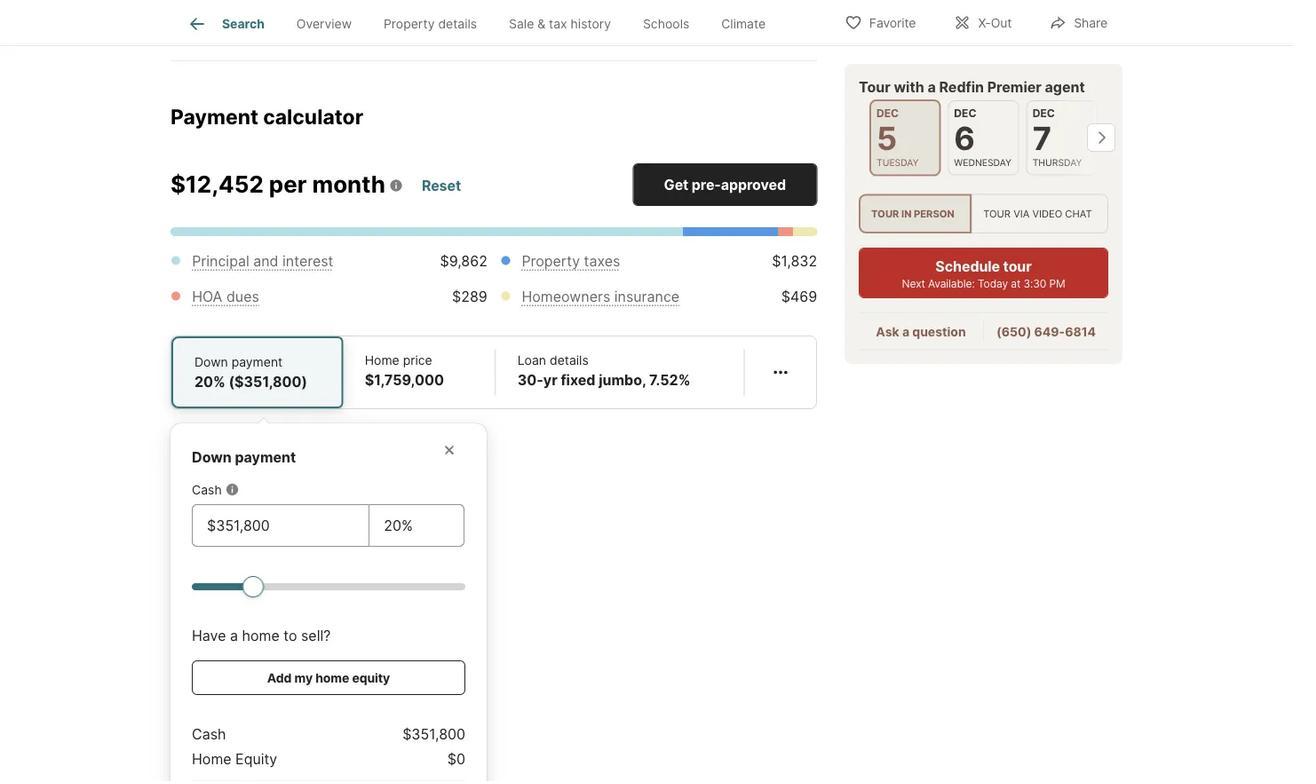 Task type: vqa. For each thing, say whether or not it's contained in the screenshot.
19
no



Task type: locate. For each thing, give the bounding box(es) containing it.
at
[[1012, 277, 1021, 290]]

dec for 5
[[877, 107, 899, 120]]

home inside button
[[316, 671, 349, 687]]

dues
[[227, 288, 259, 306]]

favorite
[[870, 16, 917, 31]]

details for loan details 30-yr fixed jumbo, 7.52%
[[550, 353, 589, 368]]

list box containing tour in person
[[859, 194, 1109, 234]]

tax
[[549, 16, 568, 31]]

today
[[978, 277, 1009, 290]]

property for property taxes
[[522, 253, 580, 270]]

$351,800
[[403, 727, 466, 744]]

0 horizontal spatial home
[[192, 751, 232, 769]]

2 vertical spatial a
[[230, 628, 238, 645]]

property for property details
[[384, 16, 435, 31]]

1 vertical spatial home
[[316, 671, 349, 687]]

Down Payment Slider range field
[[192, 576, 466, 598]]

tuesday
[[877, 157, 919, 168]]

in
[[902, 208, 912, 220]]

$0
[[448, 751, 466, 769]]

property
[[384, 16, 435, 31], [522, 253, 580, 270]]

1 cash from the top
[[192, 483, 222, 498]]

home
[[242, 628, 280, 645], [316, 671, 349, 687]]

home for a
[[242, 628, 280, 645]]

1 horizontal spatial details
[[550, 353, 589, 368]]

schools tab
[[627, 3, 706, 45]]

details for property details
[[438, 16, 477, 31]]

0 vertical spatial details
[[438, 16, 477, 31]]

$1,759,000
[[365, 372, 444, 389]]

none text field inside tooltip
[[207, 516, 355, 537]]

overview
[[297, 16, 352, 31]]

payment
[[171, 104, 259, 129]]

0 vertical spatial down
[[195, 355, 228, 370]]

jumbo,
[[599, 372, 646, 389]]

1 horizontal spatial home
[[316, 671, 349, 687]]

down for down payment
[[192, 449, 232, 467]]

1 horizontal spatial home
[[365, 353, 400, 368]]

list box
[[859, 194, 1109, 234]]

0 horizontal spatial dec
[[877, 107, 899, 120]]

chat
[[1066, 208, 1093, 220]]

payment up ($351,800)
[[232, 355, 283, 370]]

None text field
[[384, 516, 450, 537]]

property inside tab
[[384, 16, 435, 31]]

dec
[[877, 107, 899, 120], [955, 107, 977, 120], [1033, 107, 1056, 120]]

per
[[269, 171, 307, 199]]

next image
[[1088, 124, 1116, 152]]

details inside loan details 30-yr fixed jumbo, 7.52%
[[550, 353, 589, 368]]

tour left 'with'
[[859, 78, 891, 96]]

x-
[[979, 16, 992, 31]]

home inside home price $1,759,000
[[365, 353, 400, 368]]

1 vertical spatial down
[[192, 449, 232, 467]]

dec down "agent"
[[1033, 107, 1056, 120]]

home left equity
[[192, 751, 232, 769]]

1 vertical spatial home
[[192, 751, 232, 769]]

to
[[284, 628, 297, 645]]

2 dec from the left
[[955, 107, 977, 120]]

premier
[[988, 78, 1042, 96]]

sale & tax history tab
[[493, 3, 627, 45]]

pre-
[[692, 176, 721, 194]]

a right have
[[230, 628, 238, 645]]

1 vertical spatial a
[[903, 325, 910, 340]]

649-
[[1035, 325, 1066, 340]]

property taxes
[[522, 253, 621, 270]]

get pre-approved
[[664, 176, 786, 194]]

calculator
[[263, 104, 364, 129]]

down up 20% in the top left of the page
[[195, 355, 228, 370]]

$289
[[452, 288, 488, 306]]

property up homeowners at the top left of page
[[522, 253, 580, 270]]

hoa dues
[[192, 288, 259, 306]]

1 horizontal spatial property
[[522, 253, 580, 270]]

loan details 30-yr fixed jumbo, 7.52%
[[518, 353, 691, 389]]

cash
[[192, 483, 222, 498], [192, 727, 226, 744]]

details up fixed
[[550, 353, 589, 368]]

add my home equity
[[267, 671, 390, 687]]

3 dec from the left
[[1033, 107, 1056, 120]]

tab list
[[171, 0, 796, 45]]

dec down 'with'
[[877, 107, 899, 120]]

home inside tooltip
[[192, 751, 232, 769]]

payment for down payment
[[235, 449, 296, 467]]

payment inside down payment 20% ($351,800)
[[232, 355, 283, 370]]

7.52%
[[650, 372, 691, 389]]

payment
[[232, 355, 283, 370], [235, 449, 296, 467]]

dec inside dec 7 thursday
[[1033, 107, 1056, 120]]

down inside down payment 20% ($351,800)
[[195, 355, 228, 370]]

property right overview tab
[[384, 16, 435, 31]]

down down 20% in the top left of the page
[[192, 449, 232, 467]]

property taxes link
[[522, 253, 621, 270]]

20%
[[195, 374, 226, 391]]

home for home equity
[[192, 751, 232, 769]]

5
[[877, 119, 898, 158]]

0 vertical spatial a
[[928, 78, 936, 96]]

dec 6 wednesday
[[955, 107, 1012, 168]]

down payment
[[192, 449, 296, 467]]

home
[[365, 353, 400, 368], [192, 751, 232, 769]]

favorite button
[[830, 4, 932, 40]]

30-
[[518, 372, 544, 389]]

payment for down payment 20% ($351,800)
[[232, 355, 283, 370]]

1 horizontal spatial a
[[903, 325, 910, 340]]

0 vertical spatial home
[[242, 628, 280, 645]]

cash up home equity
[[192, 727, 226, 744]]

a right ask
[[903, 325, 910, 340]]

a inside tooltip
[[230, 628, 238, 645]]

$9,862
[[440, 253, 488, 270]]

down inside tooltip
[[192, 449, 232, 467]]

details down ad region
[[438, 16, 477, 31]]

down
[[195, 355, 228, 370], [192, 449, 232, 467]]

hoa
[[192, 288, 223, 306]]

0 vertical spatial cash
[[192, 483, 222, 498]]

down for down payment 20% ($351,800)
[[195, 355, 228, 370]]

climate
[[722, 16, 766, 31]]

payment down ($351,800)
[[235, 449, 296, 467]]

1 vertical spatial payment
[[235, 449, 296, 467]]

tour for tour with a redfin premier agent
[[859, 78, 891, 96]]

tour left via at right top
[[984, 208, 1011, 220]]

share
[[1075, 16, 1108, 31]]

available:
[[929, 277, 975, 290]]

home left to
[[242, 628, 280, 645]]

tour via video chat
[[984, 208, 1093, 220]]

0 horizontal spatial home
[[242, 628, 280, 645]]

a right 'with'
[[928, 78, 936, 96]]

1 vertical spatial property
[[522, 253, 580, 270]]

None button
[[870, 100, 941, 176], [949, 100, 1020, 175], [1027, 100, 1098, 175], [870, 100, 941, 176], [949, 100, 1020, 175], [1027, 100, 1098, 175]]

have
[[192, 628, 226, 645]]

0 vertical spatial home
[[365, 353, 400, 368]]

sale & tax history
[[509, 16, 612, 31]]

dec inside dec 5 tuesday
[[877, 107, 899, 120]]

principal
[[192, 253, 249, 270]]

0 vertical spatial property
[[384, 16, 435, 31]]

my
[[295, 671, 313, 687]]

home up $1,759,000
[[365, 353, 400, 368]]

tour with a redfin premier agent
[[859, 78, 1086, 96]]

interest
[[283, 253, 334, 270]]

2 cash from the top
[[192, 727, 226, 744]]

add my home equity button
[[192, 662, 466, 696]]

add
[[267, 671, 292, 687]]

tooltip
[[171, 410, 818, 783]]

1 vertical spatial cash
[[192, 727, 226, 744]]

cash down down payment
[[192, 483, 222, 498]]

share button
[[1035, 4, 1123, 40]]

0 horizontal spatial property
[[384, 16, 435, 31]]

ask a question link
[[877, 325, 967, 340]]

home right my
[[316, 671, 349, 687]]

none text field inside tooltip
[[384, 516, 450, 537]]

0 vertical spatial payment
[[232, 355, 283, 370]]

0 horizontal spatial details
[[438, 16, 477, 31]]

with
[[894, 78, 925, 96]]

2 horizontal spatial dec
[[1033, 107, 1056, 120]]

None text field
[[207, 516, 355, 537]]

tour
[[859, 78, 891, 96], [872, 208, 900, 220], [984, 208, 1011, 220]]

dec for 6
[[955, 107, 977, 120]]

details inside tab
[[438, 16, 477, 31]]

dec inside dec 6 wednesday
[[955, 107, 977, 120]]

(650) 649-6814 link
[[997, 325, 1097, 340]]

0 horizontal spatial a
[[230, 628, 238, 645]]

tab list containing search
[[171, 0, 796, 45]]

1 horizontal spatial dec
[[955, 107, 977, 120]]

tour left in at the right of page
[[872, 208, 900, 220]]

1 vertical spatial details
[[550, 353, 589, 368]]

dec down redfin
[[955, 107, 977, 120]]

dec 5 tuesday
[[877, 107, 919, 168]]

get pre-approved button
[[633, 164, 818, 207]]

1 dec from the left
[[877, 107, 899, 120]]

&
[[538, 16, 546, 31]]



Task type: describe. For each thing, give the bounding box(es) containing it.
wednesday
[[955, 157, 1012, 168]]

property details tab
[[368, 3, 493, 45]]

$1,832
[[773, 253, 818, 270]]

climate tab
[[706, 3, 782, 45]]

history
[[571, 16, 612, 31]]

reset
[[422, 177, 461, 195]]

redfin
[[940, 78, 985, 96]]

$469
[[782, 288, 818, 306]]

sale
[[509, 16, 534, 31]]

homeowners insurance link
[[522, 288, 680, 306]]

payment calculator
[[171, 104, 364, 129]]

have a home to sell?
[[192, 628, 331, 645]]

taxes
[[584, 253, 621, 270]]

6
[[955, 119, 976, 158]]

video
[[1033, 208, 1063, 220]]

a for ask a question
[[903, 325, 910, 340]]

ad region
[[171, 0, 818, 14]]

property details
[[384, 16, 477, 31]]

next
[[902, 277, 926, 290]]

($351,800)
[[229, 374, 308, 391]]

approved
[[721, 176, 786, 194]]

(650)
[[997, 325, 1032, 340]]

tour for tour via video chat
[[984, 208, 1011, 220]]

search
[[222, 16, 265, 31]]

home equity
[[192, 751, 277, 769]]

overview tab
[[281, 3, 368, 45]]

dec for 7
[[1033, 107, 1056, 120]]

tour
[[1004, 258, 1032, 275]]

tour for tour in person
[[872, 208, 900, 220]]

thursday
[[1033, 157, 1083, 168]]

principal and interest
[[192, 253, 334, 270]]

x-out
[[979, 16, 1012, 31]]

month
[[312, 171, 386, 199]]

hoa dues link
[[192, 288, 259, 306]]

and
[[253, 253, 279, 270]]

question
[[913, 325, 967, 340]]

homeowners
[[522, 288, 611, 306]]

yr
[[544, 372, 558, 389]]

insurance
[[615, 288, 680, 306]]

person
[[914, 208, 955, 220]]

$12,452 per month
[[171, 171, 386, 199]]

6814
[[1066, 325, 1097, 340]]

7
[[1033, 119, 1052, 158]]

home for my
[[316, 671, 349, 687]]

sell?
[[301, 628, 331, 645]]

loan
[[518, 353, 547, 368]]

2 horizontal spatial a
[[928, 78, 936, 96]]

schedule
[[936, 258, 1001, 275]]

(650) 649-6814
[[997, 325, 1097, 340]]

fixed
[[561, 372, 596, 389]]

get
[[664, 176, 689, 194]]

tour in person
[[872, 208, 955, 220]]

home price $1,759,000
[[365, 353, 444, 389]]

home for home price $1,759,000
[[365, 353, 400, 368]]

tooltip containing down payment
[[171, 410, 818, 783]]

search link
[[187, 13, 265, 35]]

reset button
[[421, 170, 462, 202]]

equity
[[236, 751, 277, 769]]

agent
[[1046, 78, 1086, 96]]

equity
[[352, 671, 390, 687]]

price
[[403, 353, 433, 368]]

via
[[1014, 208, 1030, 220]]

x-out button
[[939, 4, 1028, 40]]

out
[[992, 16, 1012, 31]]

dec 7 thursday
[[1033, 107, 1083, 168]]

a for have a home to sell?
[[230, 628, 238, 645]]

pm
[[1050, 277, 1066, 290]]

3:30
[[1024, 277, 1047, 290]]

ask
[[877, 325, 900, 340]]

ask a question
[[877, 325, 967, 340]]

schedule tour next available: today at 3:30 pm
[[902, 258, 1066, 290]]



